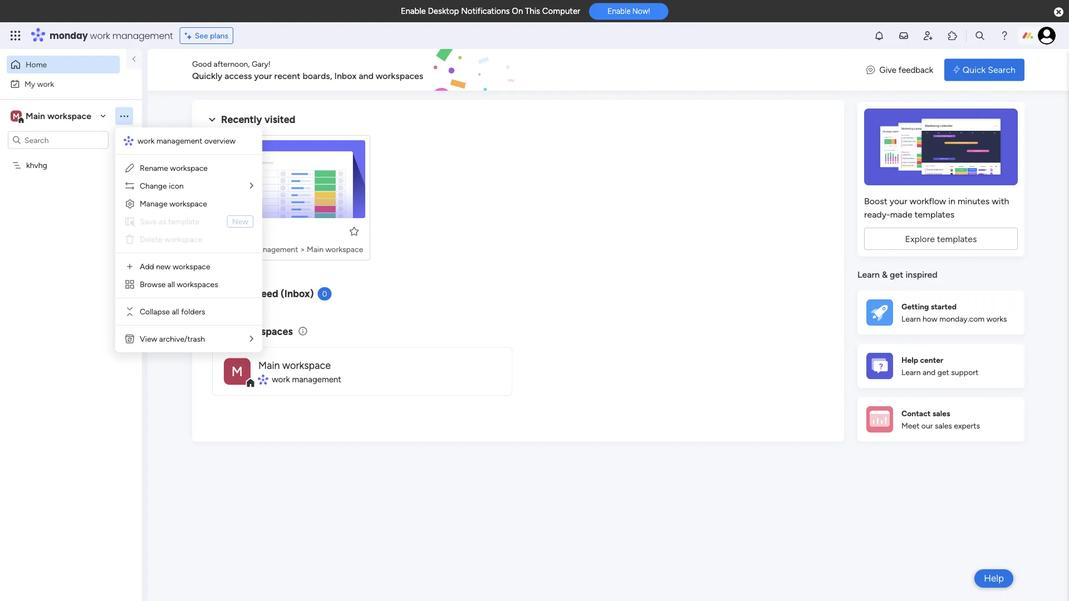 Task type: locate. For each thing, give the bounding box(es) containing it.
on
[[512, 6, 523, 16]]

0 vertical spatial my
[[24, 79, 35, 89]]

work for work management
[[272, 375, 290, 385]]

workspace up template
[[169, 199, 207, 209]]

collapse all folders
[[140, 307, 205, 317]]

my right close my workspaces image on the left of page
[[221, 326, 235, 338]]

1 horizontal spatial my
[[221, 326, 235, 338]]

0 vertical spatial your
[[254, 70, 272, 81]]

option
[[0, 155, 142, 158]]

1 horizontal spatial m
[[232, 364, 243, 380]]

m inside workspace icon
[[13, 111, 19, 121]]

1 horizontal spatial get
[[937, 368, 949, 377]]

0 vertical spatial workspaces
[[376, 70, 423, 81]]

help for help center learn and get support
[[901, 355, 918, 365]]

work right workspace image on the bottom of the page
[[272, 375, 290, 385]]

close my workspaces image
[[205, 325, 219, 338]]

1 vertical spatial m
[[232, 364, 243, 380]]

khvhg down search in workspace field on the left of the page
[[26, 161, 47, 170]]

close recently visited image
[[205, 113, 219, 126]]

center
[[920, 355, 943, 365]]

main right workspace icon
[[26, 111, 45, 121]]

main right workspace image on the bottom of the page
[[258, 359, 280, 371]]

home
[[26, 60, 47, 69]]

recently
[[221, 114, 262, 126]]

learn
[[857, 269, 880, 280], [901, 314, 921, 324], [901, 368, 921, 377]]

1 vertical spatial khvhg
[[236, 226, 261, 237]]

getting
[[901, 302, 929, 311]]

work
[[90, 29, 110, 42], [37, 79, 54, 89], [138, 136, 154, 146], [233, 244, 250, 254], [272, 375, 290, 385]]

m for workspace icon
[[13, 111, 19, 121]]

main
[[26, 111, 45, 121], [307, 244, 324, 254], [258, 359, 280, 371]]

1 vertical spatial templates
[[937, 234, 977, 244]]

khvhg right public board icon
[[236, 226, 261, 237]]

and
[[359, 70, 374, 81], [923, 368, 936, 377]]

and down center
[[923, 368, 936, 377]]

service icon image
[[124, 216, 135, 227]]

my
[[24, 79, 35, 89], [221, 326, 235, 338]]

boost
[[864, 196, 887, 206]]

help inside button
[[984, 573, 1004, 584]]

1 vertical spatial and
[[923, 368, 936, 377]]

0 horizontal spatial enable
[[401, 6, 426, 16]]

my for my workspaces
[[221, 326, 235, 338]]

browse all workspaces image
[[124, 279, 135, 290]]

1 horizontal spatial main workspace
[[258, 359, 331, 371]]

0 horizontal spatial and
[[359, 70, 374, 81]]

your
[[254, 70, 272, 81], [890, 196, 907, 206]]

1 horizontal spatial help
[[984, 573, 1004, 584]]

templates image image
[[867, 109, 1014, 185]]

main workspace up search in workspace field on the left of the page
[[26, 111, 91, 121]]

0 vertical spatial help
[[901, 355, 918, 365]]

rename workspace
[[140, 163, 208, 173]]

workspaces down update feed (inbox)
[[238, 326, 293, 338]]

my work button
[[7, 75, 120, 93]]

workspace up icon
[[170, 163, 208, 173]]

templates right explore
[[937, 234, 977, 244]]

learn down getting
[[901, 314, 921, 324]]

0 vertical spatial all
[[167, 280, 175, 289]]

your up made
[[890, 196, 907, 206]]

learn & get inspired
[[857, 269, 938, 280]]

0 vertical spatial templates
[[915, 209, 954, 220]]

(inbox)
[[281, 288, 314, 300]]

enable inside button
[[608, 7, 631, 16]]

my down home at the left top of page
[[24, 79, 35, 89]]

all left folders
[[172, 307, 179, 317]]

1 vertical spatial all
[[172, 307, 179, 317]]

sales right our
[[935, 421, 952, 431]]

0 vertical spatial khvhg
[[26, 161, 47, 170]]

main right >
[[307, 244, 324, 254]]

0 horizontal spatial khvhg
[[26, 161, 47, 170]]

workspaces
[[376, 70, 423, 81], [177, 280, 218, 289], [238, 326, 293, 338]]

enable now! button
[[589, 3, 668, 20]]

computer
[[542, 6, 580, 16]]

work right monday
[[90, 29, 110, 42]]

m for workspace image on the bottom of the page
[[232, 364, 243, 380]]

your inside good afternoon, gary! quickly access your recent boards, inbox and workspaces
[[254, 70, 272, 81]]

delete
[[140, 235, 163, 244]]

get right &
[[890, 269, 903, 280]]

1 vertical spatial my
[[221, 326, 235, 338]]

main workspace inside workspace selection element
[[26, 111, 91, 121]]

workspace up search in workspace field on the left of the page
[[47, 111, 91, 121]]

work for work management overview
[[138, 136, 154, 146]]

templates down the workflow in the top of the page
[[915, 209, 954, 220]]

all down add new workspace
[[167, 280, 175, 289]]

workspace down add to favorites icon
[[325, 244, 363, 254]]

0 horizontal spatial get
[[890, 269, 903, 280]]

as
[[159, 217, 166, 226]]

quickly
[[192, 70, 222, 81]]

add new workspace image
[[124, 261, 135, 272]]

list arrow image
[[250, 182, 253, 190]]

give feedback
[[879, 65, 933, 75]]

2 horizontal spatial workspaces
[[376, 70, 423, 81]]

2 horizontal spatial main
[[307, 244, 324, 254]]

0 vertical spatial main workspace
[[26, 111, 91, 121]]

1 vertical spatial main workspace
[[258, 359, 331, 371]]

1 horizontal spatial your
[[890, 196, 907, 206]]

my workspaces
[[221, 326, 293, 338]]

your down gary!
[[254, 70, 272, 81]]

0 horizontal spatial m
[[13, 111, 19, 121]]

contact
[[901, 409, 931, 418]]

work inside button
[[37, 79, 54, 89]]

give
[[879, 65, 896, 75]]

0 horizontal spatial my
[[24, 79, 35, 89]]

templates inside boost your workflow in minutes with ready-made templates
[[915, 209, 954, 220]]

0 horizontal spatial main
[[26, 111, 45, 121]]

enable left desktop
[[401, 6, 426, 16]]

change icon image
[[124, 180, 135, 192]]

good
[[192, 59, 212, 68]]

add to favorites image
[[349, 226, 360, 237]]

1 vertical spatial help
[[984, 573, 1004, 584]]

archive/trash
[[159, 334, 205, 344]]

0 vertical spatial learn
[[857, 269, 880, 280]]

get
[[890, 269, 903, 280], [937, 368, 949, 377]]

2 vertical spatial learn
[[901, 368, 921, 377]]

0 vertical spatial m
[[13, 111, 19, 121]]

0 vertical spatial sales
[[933, 409, 950, 418]]

templates
[[915, 209, 954, 220], [937, 234, 977, 244]]

help inside help center learn and get support
[[901, 355, 918, 365]]

0 vertical spatial get
[[890, 269, 903, 280]]

help center element
[[857, 344, 1024, 388]]

workspaces up folders
[[177, 280, 218, 289]]

learn inside getting started learn how monday.com works
[[901, 314, 921, 324]]

how
[[923, 314, 938, 324]]

boost your workflow in minutes with ready-made templates
[[864, 196, 1009, 220]]

contact sales meet our sales experts
[[901, 409, 980, 431]]

my work
[[24, 79, 54, 89]]

enable left now!
[[608, 7, 631, 16]]

my for my work
[[24, 79, 35, 89]]

with
[[992, 196, 1009, 206]]

sales up our
[[933, 409, 950, 418]]

2 enable from the left
[[608, 7, 631, 16]]

m inside workspace image
[[232, 364, 243, 380]]

1 vertical spatial learn
[[901, 314, 921, 324]]

learn left &
[[857, 269, 880, 280]]

support
[[951, 368, 978, 377]]

this
[[525, 6, 540, 16]]

see plans
[[195, 31, 228, 40]]

work right "component" icon
[[233, 244, 250, 254]]

1 vertical spatial sales
[[935, 421, 952, 431]]

folders
[[181, 307, 205, 317]]

apps image
[[947, 30, 958, 41]]

workspace
[[47, 111, 91, 121], [170, 163, 208, 173], [169, 199, 207, 209], [164, 235, 202, 244], [325, 244, 363, 254], [173, 262, 210, 271], [282, 359, 331, 371]]

0 horizontal spatial help
[[901, 355, 918, 365]]

1 vertical spatial workspaces
[[177, 280, 218, 289]]

m
[[13, 111, 19, 121], [232, 364, 243, 380]]

get down center
[[937, 368, 949, 377]]

inbox image
[[898, 30, 909, 41]]

0 horizontal spatial main workspace
[[26, 111, 91, 121]]

feed
[[257, 288, 278, 300]]

workspace image
[[224, 358, 251, 385]]

and right inbox
[[359, 70, 374, 81]]

recently visited
[[221, 114, 295, 126]]

1 vertical spatial get
[[937, 368, 949, 377]]

made
[[890, 209, 912, 220]]

browse
[[140, 280, 166, 289]]

learn down center
[[901, 368, 921, 377]]

select product image
[[10, 30, 21, 41]]

menu item
[[124, 215, 253, 228]]

workspace down template
[[164, 235, 202, 244]]

workspaces right inbox
[[376, 70, 423, 81]]

management for work management overview
[[156, 136, 202, 146]]

0 vertical spatial main
[[26, 111, 45, 121]]

main inside workspace selection element
[[26, 111, 45, 121]]

management inside 'menu'
[[156, 136, 202, 146]]

khvhg
[[26, 161, 47, 170], [236, 226, 261, 237]]

0 horizontal spatial your
[[254, 70, 272, 81]]

all
[[167, 280, 175, 289], [172, 307, 179, 317]]

1 horizontal spatial enable
[[608, 7, 631, 16]]

1 vertical spatial your
[[890, 196, 907, 206]]

dapulse close image
[[1054, 6, 1063, 18]]

and inside good afternoon, gary! quickly access your recent boards, inbox and workspaces
[[359, 70, 374, 81]]

main workspace up work management
[[258, 359, 331, 371]]

1 horizontal spatial workspaces
[[238, 326, 293, 338]]

1 enable from the left
[[401, 6, 426, 16]]

2 vertical spatial main
[[258, 359, 280, 371]]

1 horizontal spatial and
[[923, 368, 936, 377]]

notifications
[[461, 6, 510, 16]]

workspace inside menu item
[[164, 235, 202, 244]]

my inside button
[[24, 79, 35, 89]]

0 vertical spatial and
[[359, 70, 374, 81]]

manage
[[140, 199, 167, 209]]

main workspace
[[26, 111, 91, 121], [258, 359, 331, 371]]

add new workspace
[[140, 262, 210, 271]]

get inside help center learn and get support
[[937, 368, 949, 377]]

workspace options image
[[119, 110, 130, 122]]

v2 user feedback image
[[866, 64, 875, 76]]

gary orlando image
[[1038, 27, 1056, 45]]

work down home at the left top of page
[[37, 79, 54, 89]]

quick search button
[[944, 59, 1024, 81]]

monday
[[50, 29, 88, 42]]

manage workspace image
[[124, 198, 135, 209]]

monday.com
[[939, 314, 985, 324]]

learn inside help center learn and get support
[[901, 368, 921, 377]]

public board image
[[219, 225, 232, 238]]

work up rename
[[138, 136, 154, 146]]

help
[[901, 355, 918, 365], [984, 573, 1004, 584]]

menu
[[115, 128, 262, 352]]

explore
[[905, 234, 935, 244]]

1 horizontal spatial khvhg
[[236, 226, 261, 237]]

sales
[[933, 409, 950, 418], [935, 421, 952, 431]]



Task type: describe. For each thing, give the bounding box(es) containing it.
work management
[[272, 375, 341, 385]]

workflow
[[910, 196, 946, 206]]

delete workspace menu item
[[124, 233, 253, 246]]

inspired
[[906, 269, 938, 280]]

workspace up browse all workspaces
[[173, 262, 210, 271]]

work for work management > main workspace
[[233, 244, 250, 254]]

0
[[322, 289, 327, 299]]

work management > main workspace
[[233, 244, 363, 254]]

overview
[[204, 136, 236, 146]]

save as template
[[140, 217, 199, 226]]

recent
[[274, 70, 300, 81]]

all for browse
[[167, 280, 175, 289]]

enable for enable now!
[[608, 7, 631, 16]]

visited
[[264, 114, 295, 126]]

collapse
[[140, 307, 170, 317]]

v2 bolt switch image
[[953, 64, 960, 76]]

plans
[[210, 31, 228, 40]]

started
[[931, 302, 957, 311]]

Search in workspace field
[[23, 134, 93, 146]]

invite members image
[[923, 30, 934, 41]]

change icon
[[140, 181, 184, 191]]

enable desktop notifications on this computer
[[401, 6, 580, 16]]

workspace selection element
[[11, 109, 93, 124]]

help image
[[999, 30, 1010, 41]]

list arrow image
[[250, 335, 253, 343]]

search
[[988, 65, 1016, 75]]

getting started element
[[857, 290, 1024, 335]]

enable now!
[[608, 7, 650, 16]]

quick search
[[963, 65, 1016, 75]]

good afternoon, gary! quickly access your recent boards, inbox and workspaces
[[192, 59, 423, 81]]

open update feed (inbox) image
[[205, 287, 219, 301]]

workspace image
[[11, 110, 22, 122]]

search everything image
[[974, 30, 986, 41]]

khvhg inside list box
[[26, 161, 47, 170]]

experts
[[954, 421, 980, 431]]

boards,
[[303, 70, 332, 81]]

getting started learn how monday.com works
[[901, 302, 1007, 324]]

delete workspace image
[[124, 234, 135, 245]]

home button
[[7, 56, 120, 73]]

1 horizontal spatial main
[[258, 359, 280, 371]]

our
[[921, 421, 933, 431]]

quick
[[963, 65, 986, 75]]

templates inside button
[[937, 234, 977, 244]]

works
[[986, 314, 1007, 324]]

browse all workspaces
[[140, 280, 218, 289]]

meet
[[901, 421, 919, 431]]

learn for help
[[901, 368, 921, 377]]

explore templates button
[[864, 228, 1018, 250]]

component image
[[219, 243, 229, 253]]

desktop
[[428, 6, 459, 16]]

manage workspace
[[140, 199, 207, 209]]

all for collapse
[[172, 307, 179, 317]]

workspace up work management
[[282, 359, 331, 371]]

see
[[195, 31, 208, 40]]

and inside help center learn and get support
[[923, 368, 936, 377]]

afternoon,
[[214, 59, 250, 68]]

collapse all folders image
[[124, 306, 135, 317]]

khvhg list box
[[0, 154, 142, 325]]

menu item containing save as template
[[124, 215, 253, 228]]

feedback
[[898, 65, 933, 75]]

0 horizontal spatial workspaces
[[177, 280, 218, 289]]

view
[[140, 334, 157, 344]]

help center learn and get support
[[901, 355, 978, 377]]

see plans button
[[180, 27, 233, 44]]

notifications image
[[874, 30, 885, 41]]

2 vertical spatial workspaces
[[238, 326, 293, 338]]

>
[[300, 244, 305, 254]]

&
[[882, 269, 888, 280]]

help button
[[974, 570, 1013, 588]]

your inside boost your workflow in minutes with ready-made templates
[[890, 196, 907, 206]]

help for help
[[984, 573, 1004, 584]]

learn for getting
[[901, 314, 921, 324]]

monday work management
[[50, 29, 173, 42]]

enable for enable desktop notifications on this computer
[[401, 6, 426, 16]]

new
[[156, 262, 171, 271]]

rename workspace image
[[124, 163, 135, 174]]

view archive/trash image
[[124, 334, 135, 345]]

add
[[140, 262, 154, 271]]

update
[[221, 288, 255, 300]]

minutes
[[958, 196, 990, 206]]

save
[[140, 217, 157, 226]]

access
[[224, 70, 252, 81]]

work management overview
[[138, 136, 236, 146]]

delete workspace
[[140, 235, 202, 244]]

management for work management > main workspace
[[252, 244, 298, 254]]

workspaces inside good afternoon, gary! quickly access your recent boards, inbox and workspaces
[[376, 70, 423, 81]]

management for work management
[[292, 375, 341, 385]]

template
[[168, 217, 199, 226]]

view archive/trash
[[140, 334, 205, 344]]

contact sales element
[[857, 397, 1024, 442]]

update feed (inbox)
[[221, 288, 314, 300]]

in
[[948, 196, 955, 206]]

icon
[[169, 181, 184, 191]]

ready-
[[864, 209, 890, 220]]

explore templates
[[905, 234, 977, 244]]

now!
[[632, 7, 650, 16]]

rename
[[140, 163, 168, 173]]

gary!
[[252, 59, 271, 68]]

change
[[140, 181, 167, 191]]

1 vertical spatial main
[[307, 244, 324, 254]]

menu containing work management overview
[[115, 128, 262, 352]]

inbox
[[334, 70, 357, 81]]



Task type: vqa. For each thing, say whether or not it's contained in the screenshot.
Invite / 1
no



